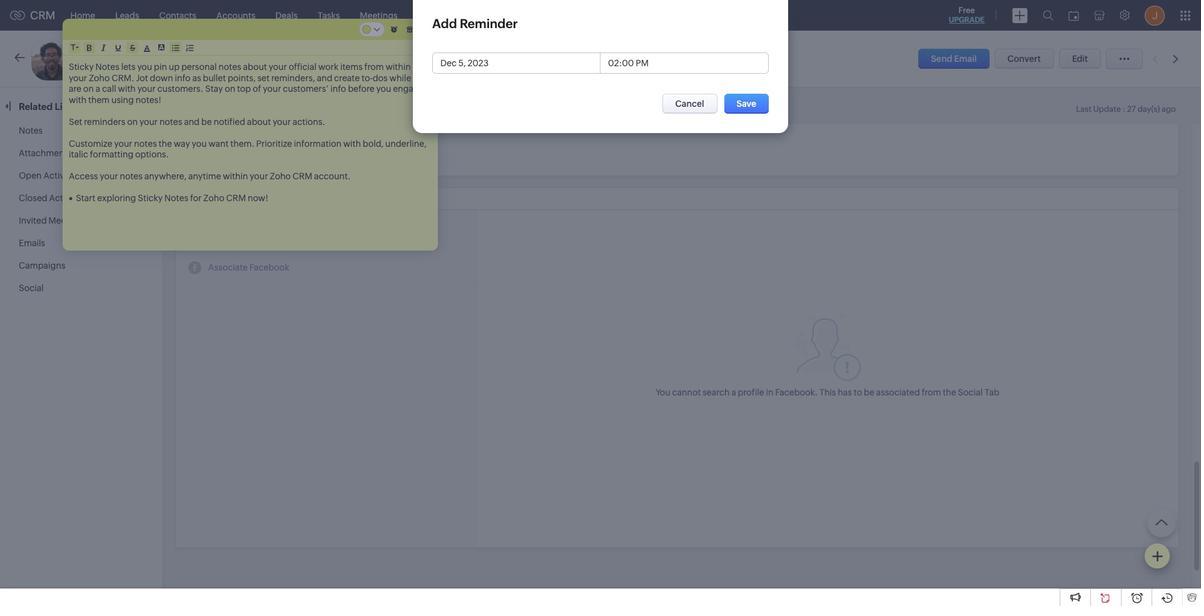 Task type: describe. For each thing, give the bounding box(es) containing it.
add campaigns link
[[267, 134, 352, 151]]

activities for open activities
[[43, 171, 81, 181]]

emails
[[19, 238, 45, 248]]

save
[[737, 99, 756, 109]]

notes inside sticky notes lets you pin up personal notes about your official work items from within your zoho crm. jot down info as bullet points, set reminders, and create to-dos while you are on a call with your customers. stay on top of your customers' info before you engage with them using notes!
[[219, 62, 241, 72]]

associate
[[208, 263, 248, 273]]

start
[[76, 193, 95, 203]]

invited
[[19, 216, 47, 226]]

work
[[318, 62, 339, 72]]

reminders
[[84, 117, 125, 127]]

0 horizontal spatial be
[[201, 117, 212, 127]]

in
[[766, 388, 774, 398]]

day(s)
[[1138, 104, 1160, 114]]

1 horizontal spatial be
[[864, 388, 875, 398]]

delete image
[[404, 21, 416, 38]]

closed activities link
[[19, 193, 87, 203]]

christopher
[[107, 51, 179, 65]]

1 horizontal spatial a
[[732, 388, 736, 398]]

home
[[70, 10, 95, 20]]

pin
[[154, 62, 167, 72]]

0 horizontal spatial on
[[83, 84, 94, 94]]

dos
[[373, 73, 388, 83]]

your up now!
[[250, 171, 268, 181]]

profile
[[738, 388, 764, 398]]

call
[[102, 84, 116, 94]]

crm link
[[10, 9, 55, 22]]

0 horizontal spatial notes
[[19, 126, 43, 136]]

a inside sticky notes lets you pin up personal notes about your official work items from within your zoho crm. jot down info as bullet points, set reminders, and create to-dos while you are on a call with your customers. stay on top of your customers' info before you engage with them using notes!
[[96, 84, 100, 94]]

lets
[[121, 62, 136, 72]]

send email
[[931, 54, 977, 64]]

this
[[820, 388, 836, 398]]

italic
[[69, 150, 88, 160]]

no
[[188, 137, 200, 147]]

create menu image
[[1012, 8, 1028, 23]]

create menu element
[[1005, 0, 1036, 30]]

your up are
[[69, 73, 87, 83]]

attachments link
[[19, 148, 71, 158]]

add reminder
[[432, 16, 518, 31]]

no records found
[[188, 137, 259, 147]]

free upgrade
[[949, 6, 985, 24]]

0 vertical spatial with
[[118, 84, 136, 94]]

(sample)
[[235, 51, 289, 65]]

with inside the customize your notes the way you want them. prioritize information with bold, underline, italic formatting options.
[[343, 139, 361, 149]]

about for notified
[[247, 117, 271, 127]]

cannot
[[672, 388, 701, 398]]

reminders,
[[271, 73, 315, 83]]

your up notes!
[[137, 84, 156, 94]]

notes link
[[19, 126, 43, 136]]

list
[[55, 101, 71, 112]]

.
[[815, 388, 818, 398]]

florence
[[348, 54, 386, 64]]

tasks
[[318, 10, 340, 20]]

related
[[19, 101, 53, 112]]

edit
[[1072, 54, 1088, 64]]

to
[[854, 388, 862, 398]]

reports
[[458, 10, 489, 20]]

tab
[[985, 388, 1000, 398]]

minimize image
[[419, 21, 432, 38]]

your inside the customize your notes the way you want them. prioritize information with bold, underline, italic formatting options.
[[114, 139, 132, 149]]

closed
[[19, 193, 47, 203]]

records
[[202, 137, 233, 147]]

you
[[656, 388, 671, 398]]

actions.
[[293, 117, 325, 127]]

and inside sticky notes lets you pin up personal notes about your official work items from within your zoho crm. jot down info as bullet points, set reminders, and create to-dos while you are on a call with your customers. stay on top of your customers' info before you engage with them using notes!
[[317, 73, 332, 83]]

points,
[[228, 73, 256, 83]]

ago
[[1162, 104, 1176, 114]]

related list
[[19, 101, 73, 112]]

has
[[838, 388, 852, 398]]

jot
[[136, 73, 148, 83]]

are
[[69, 84, 81, 94]]

notes inside the customize your notes the way you want them. prioritize information with bold, underline, italic formatting options.
[[134, 139, 157, 149]]

reports link
[[448, 0, 500, 30]]

contacts
[[159, 10, 196, 20]]

accounts link
[[206, 0, 266, 30]]

you cannot search a profile in facebook . this has to be associated from the social tab
[[656, 388, 1000, 398]]

1 horizontal spatial campaigns
[[296, 137, 342, 147]]

up
[[169, 62, 180, 72]]

save button
[[724, 94, 769, 114]]

to-
[[362, 73, 373, 83]]

invited meetings link
[[19, 216, 86, 226]]

cancel
[[675, 99, 704, 109]]

from for items
[[364, 62, 384, 72]]

0 vertical spatial campaigns
[[510, 10, 556, 20]]

deals
[[276, 10, 298, 20]]

way
[[174, 139, 190, 149]]

last
[[1076, 104, 1092, 114]]

:
[[1123, 104, 1126, 114]]

1 vertical spatial with
[[69, 95, 87, 105]]

add for add campaigns
[[277, 137, 294, 147]]

formatting
[[90, 150, 133, 160]]

create
[[334, 73, 360, 83]]

deals link
[[266, 0, 308, 30]]

your left - in the left top of the page
[[269, 62, 287, 72]]

0 vertical spatial info
[[175, 73, 191, 83]]

free
[[959, 6, 975, 15]]

1 horizontal spatial zoho
[[203, 193, 224, 203]]

from for associated
[[922, 388, 941, 398]]

send email button
[[919, 49, 990, 69]]

invited meetings
[[19, 216, 86, 226]]

you up the jot
[[137, 62, 152, 72]]

1 horizontal spatial info
[[330, 84, 346, 94]]

rangoni
[[297, 54, 333, 64]]

using
[[111, 95, 134, 105]]

reminder
[[460, 16, 518, 31]]

MMM D, YYYY text field
[[433, 53, 601, 73]]

while
[[390, 73, 411, 83]]

notes up way
[[159, 117, 182, 127]]

your down formatting
[[100, 171, 118, 181]]

0 vertical spatial crm
[[30, 9, 55, 22]]

calls link
[[408, 0, 448, 30]]

prioritize
[[256, 139, 292, 149]]

access your notes anywhere, anytime within your zoho crm account.
[[69, 171, 351, 181]]



Task type: locate. For each thing, give the bounding box(es) containing it.
official
[[289, 62, 317, 72]]

0 vertical spatial meetings
[[360, 10, 398, 20]]

convert
[[1008, 54, 1041, 64]]

notes!
[[136, 95, 161, 105]]

the left tab
[[943, 388, 956, 398]]

0 horizontal spatial info
[[175, 73, 191, 83]]

0 horizontal spatial add
[[277, 137, 294, 147]]

0 vertical spatial within
[[386, 62, 411, 72]]

profile image
[[1145, 5, 1165, 25]]

0 vertical spatial about
[[243, 62, 267, 72]]

exploring
[[97, 193, 136, 203]]

open activities link
[[19, 171, 81, 181]]

you right way
[[192, 139, 207, 149]]

info
[[175, 73, 191, 83], [330, 84, 346, 94]]

you down dos
[[376, 84, 391, 94]]

1 vertical spatial info
[[330, 84, 346, 94]]

0 vertical spatial notes
[[95, 62, 119, 72]]

add for add reminder
[[432, 16, 457, 31]]

about up set on the left top of page
[[243, 62, 267, 72]]

2 horizontal spatial social
[[958, 388, 983, 398]]

1 vertical spatial a
[[732, 388, 736, 398]]

on left top
[[225, 84, 235, 94]]

a up them
[[96, 84, 100, 94]]

mr. christopher maclead (sample) - rangoni of florence
[[84, 51, 386, 65]]

add campaigns
[[277, 137, 342, 147]]

crm left now!
[[226, 193, 246, 203]]

meetings down closed activities
[[49, 216, 86, 226]]

1 vertical spatial add
[[277, 137, 294, 147]]

campaigns down emails
[[19, 261, 65, 271]]

notes
[[219, 62, 241, 72], [159, 117, 182, 127], [134, 139, 157, 149], [120, 171, 143, 181]]

campaigns link down emails
[[19, 261, 65, 271]]

add
[[432, 16, 457, 31], [277, 137, 294, 147]]

1 horizontal spatial crm
[[226, 193, 246, 203]]

and down work
[[317, 73, 332, 83]]

of
[[335, 54, 346, 64]]

1 horizontal spatial meetings
[[360, 10, 398, 20]]

2 vertical spatial campaigns
[[19, 261, 65, 271]]

tasks link
[[308, 0, 350, 30]]

before
[[348, 84, 375, 94]]

crm.
[[112, 73, 134, 83]]

zoho down prioritize
[[270, 171, 291, 181]]

sticky down anywhere,
[[138, 193, 163, 203]]

within inside sticky notes lets you pin up personal notes about your official work items from within your zoho crm. jot down info as bullet points, set reminders, and create to-dos while you are on a call with your customers. stay on top of your customers' info before you engage with them using notes!
[[386, 62, 411, 72]]

crm
[[30, 9, 55, 22], [293, 171, 312, 181], [226, 193, 246, 203]]

on right are
[[83, 84, 94, 94]]

notes inside sticky notes lets you pin up personal notes about your official work items from within your zoho crm. jot down info as bullet points, set reminders, and create to-dos while you are on a call with your customers. stay on top of your customers' info before you engage with them using notes!
[[95, 62, 119, 72]]

social link
[[19, 283, 44, 293]]

within up while on the top left of page
[[386, 62, 411, 72]]

a left profile
[[732, 388, 736, 398]]

campaigns up mmm d, yyyy text box
[[510, 10, 556, 20]]

on
[[83, 84, 94, 94], [225, 84, 235, 94], [127, 117, 138, 127]]

now!
[[248, 193, 268, 203]]

1 vertical spatial sticky
[[138, 193, 163, 203]]

1 horizontal spatial with
[[118, 84, 136, 94]]

1 vertical spatial activities
[[49, 193, 87, 203]]

campaigns down actions.
[[296, 137, 342, 147]]

bold,
[[363, 139, 384, 149]]

1 horizontal spatial notes
[[95, 62, 119, 72]]

1 vertical spatial the
[[943, 388, 956, 398]]

set reminders on your notes and be notified about your actions.
[[69, 117, 325, 127]]

the inside the customize your notes the way you want them. prioritize information with bold, underline, italic formatting options.
[[159, 139, 172, 149]]

information
[[294, 139, 342, 149]]

2 horizontal spatial campaigns
[[510, 10, 556, 20]]

facebook right in
[[775, 388, 815, 398]]

start exploring sticky notes for zoho crm now!
[[76, 193, 268, 203]]

2 horizontal spatial with
[[343, 139, 361, 149]]

notes up points,
[[219, 62, 241, 72]]

0 horizontal spatial facebook
[[250, 263, 289, 273]]

notes up 'crm.'
[[95, 62, 119, 72]]

zoho inside sticky notes lets you pin up personal notes about your official work items from within your zoho crm. jot down info as bullet points, set reminders, and create to-dos while you are on a call with your customers. stay on top of your customers' info before you engage with them using notes!
[[89, 73, 110, 83]]

1 vertical spatial zoho
[[270, 171, 291, 181]]

top
[[237, 84, 251, 94]]

1 horizontal spatial the
[[943, 388, 956, 398]]

2 horizontal spatial notes
[[164, 193, 188, 203]]

underline,
[[385, 139, 427, 149]]

1 vertical spatial crm
[[293, 171, 312, 181]]

2 horizontal spatial crm
[[293, 171, 312, 181]]

with down are
[[69, 95, 87, 105]]

2 horizontal spatial zoho
[[270, 171, 291, 181]]

search image
[[1043, 10, 1054, 21]]

1 horizontal spatial social
[[188, 194, 216, 204]]

0 vertical spatial a
[[96, 84, 100, 94]]

notified
[[214, 117, 245, 127]]

be down overview
[[201, 117, 212, 127]]

0 vertical spatial and
[[317, 73, 332, 83]]

1 vertical spatial facebook
[[775, 388, 815, 398]]

crm left the account.
[[293, 171, 312, 181]]

your up formatting
[[114, 139, 132, 149]]

2 horizontal spatial on
[[225, 84, 235, 94]]

1 horizontal spatial add
[[432, 16, 457, 31]]

social down the emails link at left
[[19, 283, 44, 293]]

0 horizontal spatial zoho
[[89, 73, 110, 83]]

2 vertical spatial social
[[958, 388, 983, 398]]

down
[[150, 73, 173, 83]]

0 horizontal spatial crm
[[30, 9, 55, 22]]

on down using in the left top of the page
[[127, 117, 138, 127]]

zoho right for
[[203, 193, 224, 203]]

0 horizontal spatial campaigns
[[19, 261, 65, 271]]

activities up closed activities link
[[43, 171, 81, 181]]

associated
[[876, 388, 920, 398]]

27
[[1127, 104, 1136, 114]]

overview
[[190, 100, 232, 111]]

within down the customize your notes the way you want them. prioritize information with bold, underline, italic formatting options.
[[223, 171, 248, 181]]

notes up exploring
[[120, 171, 143, 181]]

crm left home
[[30, 9, 55, 22]]

with
[[118, 84, 136, 94], [69, 95, 87, 105], [343, 139, 361, 149]]

edit button
[[1059, 49, 1101, 69]]

update
[[1093, 104, 1121, 114]]

items
[[340, 62, 363, 72]]

1 vertical spatial about
[[247, 117, 271, 127]]

campaigns link
[[500, 0, 566, 30], [19, 261, 65, 271]]

0 vertical spatial from
[[364, 62, 384, 72]]

the left way
[[159, 139, 172, 149]]

0 horizontal spatial within
[[223, 171, 248, 181]]

as
[[192, 73, 201, 83]]

1 horizontal spatial from
[[922, 388, 941, 398]]

set
[[257, 73, 270, 83]]

activities down access
[[49, 193, 87, 203]]

1 horizontal spatial within
[[386, 62, 411, 72]]

0 horizontal spatial campaigns link
[[19, 261, 65, 271]]

facebook right associate
[[250, 263, 289, 273]]

social left tab
[[958, 388, 983, 398]]

campaigns link up mmm d, yyyy text box
[[500, 0, 566, 30]]

from inside sticky notes lets you pin up personal notes about your official work items from within your zoho crm. jot down info as bullet points, set reminders, and create to-dos while you are on a call with your customers. stay on top of your customers' info before you engage with them using notes!
[[364, 62, 384, 72]]

your up prioritize
[[273, 117, 291, 127]]

0 vertical spatial campaigns link
[[500, 0, 566, 30]]

1 vertical spatial and
[[184, 117, 200, 127]]

bullet
[[203, 73, 226, 83]]

want
[[209, 139, 229, 149]]

your down set on the left top of page
[[263, 84, 281, 94]]

notes
[[95, 62, 119, 72], [19, 126, 43, 136], [164, 193, 188, 203]]

1 vertical spatial social
[[19, 283, 44, 293]]

0 vertical spatial social
[[188, 194, 216, 204]]

1 vertical spatial meetings
[[49, 216, 86, 226]]

mr.
[[84, 51, 104, 65]]

0 vertical spatial facebook
[[250, 263, 289, 273]]

closed activities
[[19, 193, 87, 203]]

info up customers.
[[175, 73, 191, 83]]

customize
[[69, 139, 112, 149]]

sticky
[[69, 62, 94, 72], [138, 193, 163, 203]]

1 horizontal spatial facebook
[[775, 388, 815, 398]]

0 vertical spatial sticky
[[69, 62, 94, 72]]

sticky notes lets you pin up personal notes about your official work items from within your zoho crm. jot down info as bullet points, set reminders, and create to-dos while you are on a call with your customers. stay on top of your customers' info before you engage with them using notes!
[[69, 62, 430, 105]]

upgrade
[[949, 16, 985, 24]]

2 vertical spatial with
[[343, 139, 361, 149]]

1 vertical spatial from
[[922, 388, 941, 398]]

sticky inside sticky notes lets you pin up personal notes about your official work items from within your zoho crm. jot down info as bullet points, set reminders, and create to-dos while you are on a call with your customers. stay on top of your customers' info before you engage with them using notes!
[[69, 62, 94, 72]]

add right minimize image
[[432, 16, 457, 31]]

0 horizontal spatial a
[[96, 84, 100, 94]]

leads link
[[105, 0, 149, 30]]

social down the anytime
[[188, 194, 216, 204]]

0 horizontal spatial meetings
[[49, 216, 86, 226]]

0 vertical spatial be
[[201, 117, 212, 127]]

reminder image
[[388, 21, 401, 38]]

them
[[88, 95, 110, 105]]

0 vertical spatial zoho
[[89, 73, 110, 83]]

within
[[386, 62, 411, 72], [223, 171, 248, 181]]

create new sticky note image
[[1152, 551, 1163, 563]]

0 vertical spatial the
[[159, 139, 172, 149]]

customers.
[[157, 84, 203, 94]]

1 horizontal spatial sticky
[[138, 193, 163, 203]]

0 horizontal spatial with
[[69, 95, 87, 105]]

calendar image
[[1069, 10, 1079, 20]]

options.
[[135, 150, 169, 160]]

about inside sticky notes lets you pin up personal notes about your official work items from within your zoho crm. jot down info as bullet points, set reminders, and create to-dos while you are on a call with your customers. stay on top of your customers' info before you engage with them using notes!
[[243, 62, 267, 72]]

1 vertical spatial campaigns
[[296, 137, 342, 147]]

with left bold,
[[343, 139, 361, 149]]

1 horizontal spatial campaigns link
[[500, 0, 566, 30]]

1 horizontal spatial on
[[127, 117, 138, 127]]

with down 'crm.'
[[118, 84, 136, 94]]

attachments
[[19, 148, 71, 158]]

1 vertical spatial be
[[864, 388, 875, 398]]

email
[[954, 54, 977, 64]]

maclead
[[181, 51, 233, 65]]

from right associated
[[922, 388, 941, 398]]

campaigns
[[510, 10, 556, 20], [296, 137, 342, 147], [19, 261, 65, 271]]

notes left for
[[164, 193, 188, 203]]

2 vertical spatial notes
[[164, 193, 188, 203]]

found
[[235, 137, 259, 147]]

0 vertical spatial add
[[432, 16, 457, 31]]

open activities
[[19, 171, 81, 181]]

zoho up call on the left of the page
[[89, 73, 110, 83]]

search element
[[1036, 0, 1061, 31]]

notes up options.
[[134, 139, 157, 149]]

0 horizontal spatial sticky
[[69, 62, 94, 72]]

set
[[69, 117, 82, 127]]

you inside the customize your notes the way you want them. prioritize information with bold, underline, italic formatting options.
[[192, 139, 207, 149]]

sticky up are
[[69, 62, 94, 72]]

1 vertical spatial campaigns link
[[19, 261, 65, 271]]

1 vertical spatial within
[[223, 171, 248, 181]]

0 horizontal spatial and
[[184, 117, 200, 127]]

about up found
[[247, 117, 271, 127]]

0 horizontal spatial the
[[159, 139, 172, 149]]

0 vertical spatial activities
[[43, 171, 81, 181]]

notes down related
[[19, 126, 43, 136]]

add down actions.
[[277, 137, 294, 147]]

meetings up reminder image
[[360, 10, 398, 20]]

2 vertical spatial crm
[[226, 193, 246, 203]]

next record image
[[1173, 55, 1181, 63]]

search
[[703, 388, 730, 398]]

accounts
[[216, 10, 255, 20]]

and up no
[[184, 117, 200, 127]]

cancel button
[[662, 94, 718, 114]]

of
[[253, 84, 261, 94]]

home link
[[60, 0, 105, 30]]

2 vertical spatial zoho
[[203, 193, 224, 203]]

associate facebook
[[208, 263, 289, 273]]

profile element
[[1138, 0, 1173, 30]]

leads
[[115, 10, 139, 20]]

be right to
[[864, 388, 875, 398]]

0 horizontal spatial social
[[19, 283, 44, 293]]

info down create
[[330, 84, 346, 94]]

from up dos
[[364, 62, 384, 72]]

None text field
[[601, 53, 768, 73]]

0 horizontal spatial from
[[364, 62, 384, 72]]

your
[[269, 62, 287, 72], [69, 73, 87, 83], [137, 84, 156, 94], [263, 84, 281, 94], [140, 117, 158, 127], [273, 117, 291, 127], [114, 139, 132, 149], [100, 171, 118, 181], [250, 171, 268, 181]]

customize your notes the way you want them. prioritize information with bold, underline, italic formatting options.
[[69, 139, 428, 160]]

engage
[[393, 84, 424, 94]]

activities for closed activities
[[49, 193, 87, 203]]

personal
[[181, 62, 217, 72]]

open
[[19, 171, 42, 181]]

1 vertical spatial notes
[[19, 126, 43, 136]]

-
[[292, 54, 295, 64]]

you up engage
[[413, 73, 428, 83]]

your down notes!
[[140, 117, 158, 127]]

about for notes
[[243, 62, 267, 72]]

1 horizontal spatial and
[[317, 73, 332, 83]]



Task type: vqa. For each thing, say whether or not it's contained in the screenshot.
Closed on the top left
yes



